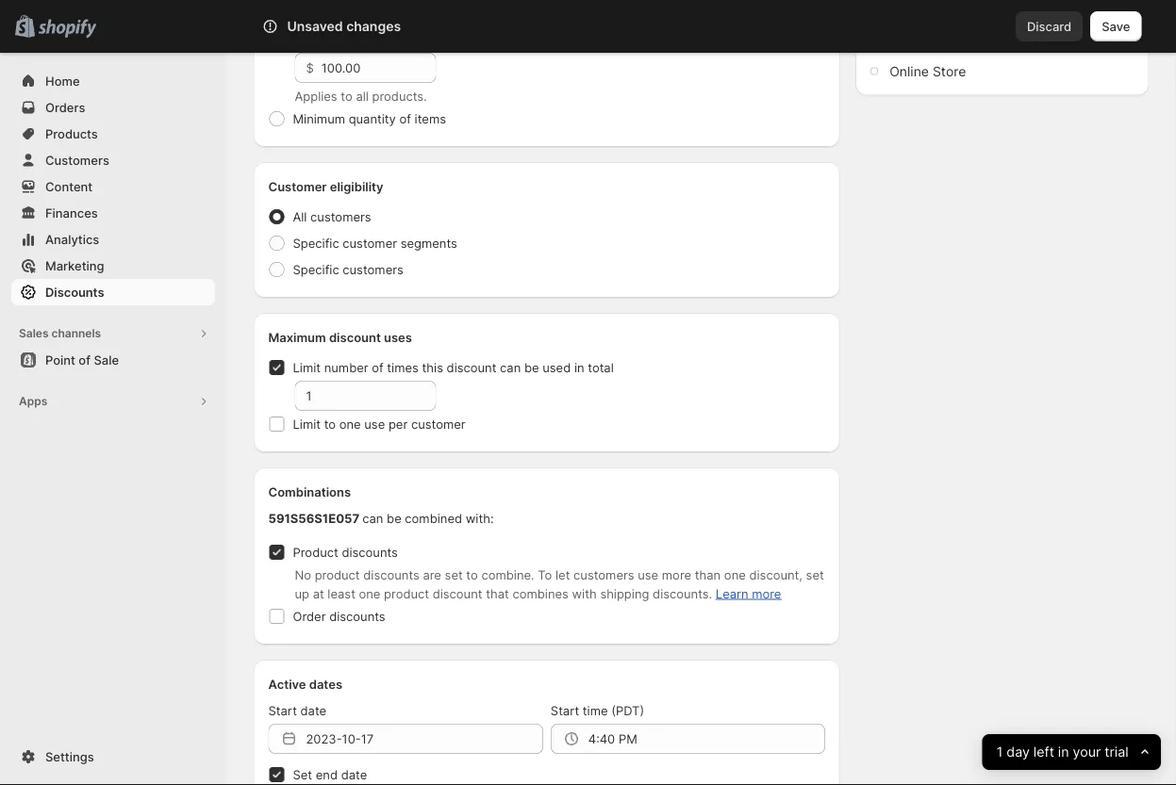 Task type: vqa. For each thing, say whether or not it's contained in the screenshot.
'Unsaved Changes' on the left top of page
yes



Task type: locate. For each thing, give the bounding box(es) containing it.
customers down customer eligibility
[[310, 209, 371, 224]]

discount right this
[[447, 360, 497, 375]]

0 vertical spatial product
[[315, 568, 360, 582]]

0 horizontal spatial start
[[268, 704, 297, 718]]

product up least
[[315, 568, 360, 582]]

2 vertical spatial customers
[[574, 568, 634, 582]]

$ text field
[[321, 53, 436, 83]]

start down active
[[268, 704, 297, 718]]

sales channels button
[[11, 321, 215, 347]]

start for start time (pdt)
[[551, 704, 579, 718]]

0 vertical spatial customer
[[343, 236, 397, 250]]

2 start from the left
[[551, 704, 579, 718]]

set right discount,
[[806, 568, 824, 582]]

1 vertical spatial specific
[[293, 262, 339, 277]]

combine.
[[481, 568, 534, 582]]

1 horizontal spatial of
[[372, 360, 384, 375]]

discounts
[[342, 545, 398, 560], [363, 568, 420, 582], [329, 609, 385, 624]]

None text field
[[295, 381, 436, 411]]

content
[[45, 179, 93, 194]]

one
[[339, 417, 361, 432], [724, 568, 746, 582], [359, 587, 381, 601]]

discounts down 591s56s1e057 can be combined with:
[[342, 545, 398, 560]]

minimum down "applies"
[[293, 111, 345, 126]]

discount inside the to let customers use more than one discount, set up at least one product discount that combines with shipping discounts.
[[433, 587, 482, 601]]

0 horizontal spatial more
[[662, 568, 691, 582]]

applies
[[295, 89, 337, 103]]

0 horizontal spatial use
[[364, 417, 385, 432]]

0 vertical spatial use
[[364, 417, 385, 432]]

1 vertical spatial can
[[362, 511, 383, 526]]

use left per
[[364, 417, 385, 432]]

can left used
[[500, 360, 521, 375]]

at
[[313, 587, 324, 601]]

product down no product discounts are set to combine.
[[384, 587, 429, 601]]

product discounts
[[293, 545, 398, 560]]

1 horizontal spatial set
[[806, 568, 824, 582]]

one up learn on the right bottom
[[724, 568, 746, 582]]

1 horizontal spatial use
[[638, 568, 659, 582]]

segments
[[401, 236, 457, 250]]

this
[[422, 360, 443, 375]]

of left sale
[[79, 353, 91, 367]]

1 day left in your trial
[[997, 745, 1129, 761]]

all customers
[[293, 209, 371, 224]]

2 set from the left
[[806, 568, 824, 582]]

limit to one use per customer
[[293, 417, 466, 432]]

date down active dates
[[300, 704, 326, 718]]

eligibility
[[330, 179, 383, 194]]

($)
[[453, 32, 469, 47]]

customer
[[268, 179, 327, 194]]

1 horizontal spatial date
[[341, 768, 367, 782]]

unsaved
[[287, 18, 343, 34]]

to for applies
[[341, 89, 353, 103]]

0 vertical spatial discounts
[[342, 545, 398, 560]]

0 vertical spatial no
[[293, 6, 309, 20]]

with
[[572, 587, 597, 601]]

set
[[445, 568, 463, 582], [806, 568, 824, 582]]

1 horizontal spatial to
[[341, 89, 353, 103]]

1 vertical spatial product
[[384, 587, 429, 601]]

search
[[345, 19, 386, 33]]

Start time (PDT) text field
[[588, 724, 825, 755]]

0 horizontal spatial product
[[315, 568, 360, 582]]

no left minimum
[[293, 6, 309, 20]]

amount
[[406, 32, 449, 47]]

specific customer segments
[[293, 236, 457, 250]]

end
[[316, 768, 338, 782]]

use
[[364, 417, 385, 432], [638, 568, 659, 582]]

can up 'product discounts'
[[362, 511, 383, 526]]

customers up with
[[574, 568, 634, 582]]

minimum purchase amount ($)
[[293, 32, 469, 47]]

limit for limit number of times this discount can be used in total
[[293, 360, 321, 375]]

1 horizontal spatial start
[[551, 704, 579, 718]]

0 horizontal spatial of
[[79, 353, 91, 367]]

customer right per
[[411, 417, 466, 432]]

time
[[583, 704, 608, 718]]

of down the products.
[[399, 111, 411, 126]]

minimum
[[293, 32, 345, 47], [293, 111, 345, 126]]

0 horizontal spatial can
[[362, 511, 383, 526]]

order
[[293, 609, 326, 624]]

finances
[[45, 206, 98, 220]]

0 vertical spatial minimum
[[293, 32, 345, 47]]

no up up
[[295, 568, 311, 582]]

marketing link
[[11, 253, 215, 279]]

more down discount,
[[752, 587, 781, 601]]

discount down are
[[433, 587, 482, 601]]

$
[[306, 60, 314, 75]]

0 vertical spatial more
[[662, 568, 691, 582]]

(pdt)
[[611, 704, 644, 718]]

discounts link
[[11, 279, 215, 306]]

minimum
[[313, 6, 365, 20]]

dates
[[309, 677, 342, 692]]

0 vertical spatial discount
[[329, 330, 381, 345]]

be left combined
[[387, 511, 402, 526]]

can
[[500, 360, 521, 375], [362, 511, 383, 526]]

2 horizontal spatial of
[[399, 111, 411, 126]]

0 horizontal spatial date
[[300, 704, 326, 718]]

1 specific from the top
[[293, 236, 339, 250]]

no product discounts are set to combine.
[[295, 568, 534, 582]]

date
[[300, 704, 326, 718], [341, 768, 367, 782]]

be
[[524, 360, 539, 375], [387, 511, 402, 526]]

1 vertical spatial customer
[[411, 417, 466, 432]]

1 vertical spatial to
[[324, 417, 336, 432]]

limit up combinations
[[293, 417, 321, 432]]

1 vertical spatial discounts
[[363, 568, 420, 582]]

home
[[45, 74, 80, 88]]

requirements
[[368, 6, 445, 20]]

of
[[399, 111, 411, 126], [79, 353, 91, 367], [372, 360, 384, 375]]

1 vertical spatial in
[[1058, 745, 1069, 761]]

in right left
[[1058, 745, 1069, 761]]

1 start from the left
[[268, 704, 297, 718]]

0 horizontal spatial set
[[445, 568, 463, 582]]

2 vertical spatial one
[[359, 587, 381, 601]]

to
[[341, 89, 353, 103], [324, 417, 336, 432], [466, 568, 478, 582]]

1 horizontal spatial can
[[500, 360, 521, 375]]

0 vertical spatial be
[[524, 360, 539, 375]]

set right are
[[445, 568, 463, 582]]

use up shipping at right
[[638, 568, 659, 582]]

0 vertical spatial limit
[[293, 360, 321, 375]]

minimum quantity of items
[[293, 111, 446, 126]]

home link
[[11, 68, 215, 94]]

online store
[[890, 63, 966, 79]]

discard button
[[1016, 11, 1083, 42]]

0 vertical spatial to
[[341, 89, 353, 103]]

one right least
[[359, 587, 381, 601]]

save button
[[1091, 11, 1142, 42]]

purchase
[[349, 32, 402, 47]]

more up discounts.
[[662, 568, 691, 582]]

be left used
[[524, 360, 539, 375]]

in left total
[[574, 360, 584, 375]]

limit down maximum
[[293, 360, 321, 375]]

discount up number
[[329, 330, 381, 345]]

1 horizontal spatial in
[[1058, 745, 1069, 761]]

0 horizontal spatial be
[[387, 511, 402, 526]]

to for limit
[[324, 417, 336, 432]]

customer up specific customers
[[343, 236, 397, 250]]

more inside the to let customers use more than one discount, set up at least one product discount that combines with shipping discounts.
[[662, 568, 691, 582]]

2 vertical spatial discounts
[[329, 609, 385, 624]]

1 vertical spatial customers
[[343, 262, 404, 277]]

discounts down least
[[329, 609, 385, 624]]

specific
[[293, 236, 339, 250], [293, 262, 339, 277]]

1 horizontal spatial more
[[752, 587, 781, 601]]

shopify image
[[38, 19, 96, 38]]

1 horizontal spatial product
[[384, 587, 429, 601]]

no minimum requirements
[[293, 6, 445, 20]]

1 vertical spatial use
[[638, 568, 659, 582]]

1 vertical spatial one
[[724, 568, 746, 582]]

0 vertical spatial can
[[500, 360, 521, 375]]

customer
[[343, 236, 397, 250], [411, 417, 466, 432]]

combines
[[513, 587, 569, 601]]

analytics link
[[11, 226, 215, 253]]

1 vertical spatial no
[[295, 568, 311, 582]]

products
[[45, 126, 98, 141]]

0 vertical spatial specific
[[293, 236, 339, 250]]

1 vertical spatial be
[[387, 511, 402, 526]]

1 horizontal spatial customer
[[411, 417, 466, 432]]

date right end
[[341, 768, 367, 782]]

save
[[1102, 19, 1130, 33]]

2 vertical spatial discount
[[433, 587, 482, 601]]

day
[[1007, 745, 1030, 761]]

2 horizontal spatial to
[[466, 568, 478, 582]]

2 limit from the top
[[293, 417, 321, 432]]

minimum for minimum quantity of items
[[293, 111, 345, 126]]

discounts left are
[[363, 568, 420, 582]]

use inside the to let customers use more than one discount, set up at least one product discount that combines with shipping discounts.
[[638, 568, 659, 582]]

1 vertical spatial date
[[341, 768, 367, 782]]

591s56s1e057
[[268, 511, 360, 526]]

0 vertical spatial one
[[339, 417, 361, 432]]

unsaved changes
[[287, 18, 401, 34]]

sales channels
[[19, 327, 101, 340]]

1 vertical spatial minimum
[[293, 111, 345, 126]]

discounts for order discounts
[[329, 609, 385, 624]]

customers down specific customer segments
[[343, 262, 404, 277]]

finances link
[[11, 200, 215, 226]]

all
[[293, 209, 307, 224]]

limit
[[293, 360, 321, 375], [293, 417, 321, 432]]

0 vertical spatial date
[[300, 704, 326, 718]]

1 minimum from the top
[[293, 32, 345, 47]]

591s56s1e057 can be combined with:
[[268, 511, 494, 526]]

limit number of times this discount can be used in total
[[293, 360, 614, 375]]

to down number
[[324, 417, 336, 432]]

1
[[997, 745, 1003, 761]]

0 horizontal spatial to
[[324, 417, 336, 432]]

content link
[[11, 174, 215, 200]]

1 vertical spatial limit
[[293, 417, 321, 432]]

0 horizontal spatial customer
[[343, 236, 397, 250]]

start left time
[[551, 704, 579, 718]]

2 minimum from the top
[[293, 111, 345, 126]]

uses
[[384, 330, 412, 345]]

product inside the to let customers use more than one discount, set up at least one product discount that combines with shipping discounts.
[[384, 587, 429, 601]]

to left all
[[341, 89, 353, 103]]

customers inside the to let customers use more than one discount, set up at least one product discount that combines with shipping discounts.
[[574, 568, 634, 582]]

0 vertical spatial customers
[[310, 209, 371, 224]]

to left combine.
[[466, 568, 478, 582]]

1 limit from the top
[[293, 360, 321, 375]]

0 vertical spatial in
[[574, 360, 584, 375]]

of left times
[[372, 360, 384, 375]]

more
[[662, 568, 691, 582], [752, 587, 781, 601]]

active dates
[[268, 677, 342, 692]]

minimum up $
[[293, 32, 345, 47]]

items
[[415, 111, 446, 126]]

2 specific from the top
[[293, 262, 339, 277]]

no
[[293, 6, 309, 20], [295, 568, 311, 582]]

number
[[324, 360, 368, 375]]

start for start date
[[268, 704, 297, 718]]

of for limit number of times this discount can be used in total
[[372, 360, 384, 375]]

one left per
[[339, 417, 361, 432]]

than
[[695, 568, 721, 582]]



Task type: describe. For each thing, give the bounding box(es) containing it.
used
[[543, 360, 571, 375]]

minimum for minimum purchase amount ($)
[[293, 32, 345, 47]]

set inside the to let customers use more than one discount, set up at least one product discount that combines with shipping discounts.
[[806, 568, 824, 582]]

1 set from the left
[[445, 568, 463, 582]]

specific for specific customer segments
[[293, 236, 339, 250]]

left
[[1034, 745, 1055, 761]]

applies to all products.
[[295, 89, 427, 103]]

marketing
[[45, 258, 104, 273]]

discounts for product discounts
[[342, 545, 398, 560]]

trial
[[1105, 745, 1129, 761]]

to let customers use more than one discount, set up at least one product discount that combines with shipping discounts.
[[295, 568, 824, 601]]

customers for specific customers
[[343, 262, 404, 277]]

customers for all customers
[[310, 209, 371, 224]]

in inside dropdown button
[[1058, 745, 1069, 761]]

shipping
[[600, 587, 649, 601]]

sale
[[94, 353, 119, 367]]

combined
[[405, 511, 462, 526]]

specific customers
[[293, 262, 404, 277]]

set end date
[[293, 768, 367, 782]]

active
[[268, 677, 306, 692]]

0 horizontal spatial in
[[574, 360, 584, 375]]

orders link
[[11, 94, 215, 121]]

apps button
[[11, 389, 215, 415]]

learn
[[716, 587, 748, 601]]

with:
[[466, 511, 494, 526]]

point of sale button
[[0, 347, 226, 374]]

products.
[[372, 89, 427, 103]]

order discounts
[[293, 609, 385, 624]]

discount,
[[749, 568, 803, 582]]

analytics
[[45, 232, 99, 247]]

no for no product discounts are set to combine.
[[295, 568, 311, 582]]

1 horizontal spatial be
[[524, 360, 539, 375]]

Start date text field
[[306, 724, 543, 755]]

2 vertical spatial to
[[466, 568, 478, 582]]

limit for limit to one use per customer
[[293, 417, 321, 432]]

combinations
[[268, 485, 351, 499]]

apps
[[19, 395, 47, 408]]

start time (pdt)
[[551, 704, 644, 718]]

store
[[933, 63, 966, 79]]

all
[[356, 89, 369, 103]]

no for no minimum requirements
[[293, 6, 309, 20]]

search button
[[315, 11, 862, 42]]

least
[[328, 587, 355, 601]]

manage button
[[1076, 24, 1146, 50]]

specific for specific customers
[[293, 262, 339, 277]]

channels
[[51, 327, 101, 340]]

of for minimum quantity of items
[[399, 111, 411, 126]]

that
[[486, 587, 509, 601]]

use for more
[[638, 568, 659, 582]]

up
[[295, 587, 309, 601]]

maximum discount uses
[[268, 330, 412, 345]]

customers
[[45, 153, 109, 167]]

settings
[[45, 750, 94, 764]]

times
[[387, 360, 419, 375]]

discounts.
[[653, 587, 712, 601]]

product
[[293, 545, 338, 560]]

are
[[423, 568, 441, 582]]

of inside "button"
[[79, 353, 91, 367]]

1 vertical spatial discount
[[447, 360, 497, 375]]

per
[[388, 417, 408, 432]]

to
[[538, 568, 552, 582]]

orders
[[45, 100, 85, 115]]

discard
[[1027, 19, 1072, 33]]

quantity
[[349, 111, 396, 126]]

let
[[556, 568, 570, 582]]

1 vertical spatial more
[[752, 587, 781, 601]]

learn more link
[[716, 587, 781, 601]]

use for per
[[364, 417, 385, 432]]

discounts
[[45, 285, 104, 299]]

set
[[293, 768, 312, 782]]

learn more
[[716, 587, 781, 601]]

manage
[[1088, 30, 1134, 44]]

products link
[[11, 121, 215, 147]]

1 day left in your trial button
[[982, 735, 1161, 771]]

online
[[890, 63, 929, 79]]

customer eligibility
[[268, 179, 383, 194]]

total
[[588, 360, 614, 375]]

maximum
[[268, 330, 326, 345]]

point of sale
[[45, 353, 119, 367]]



